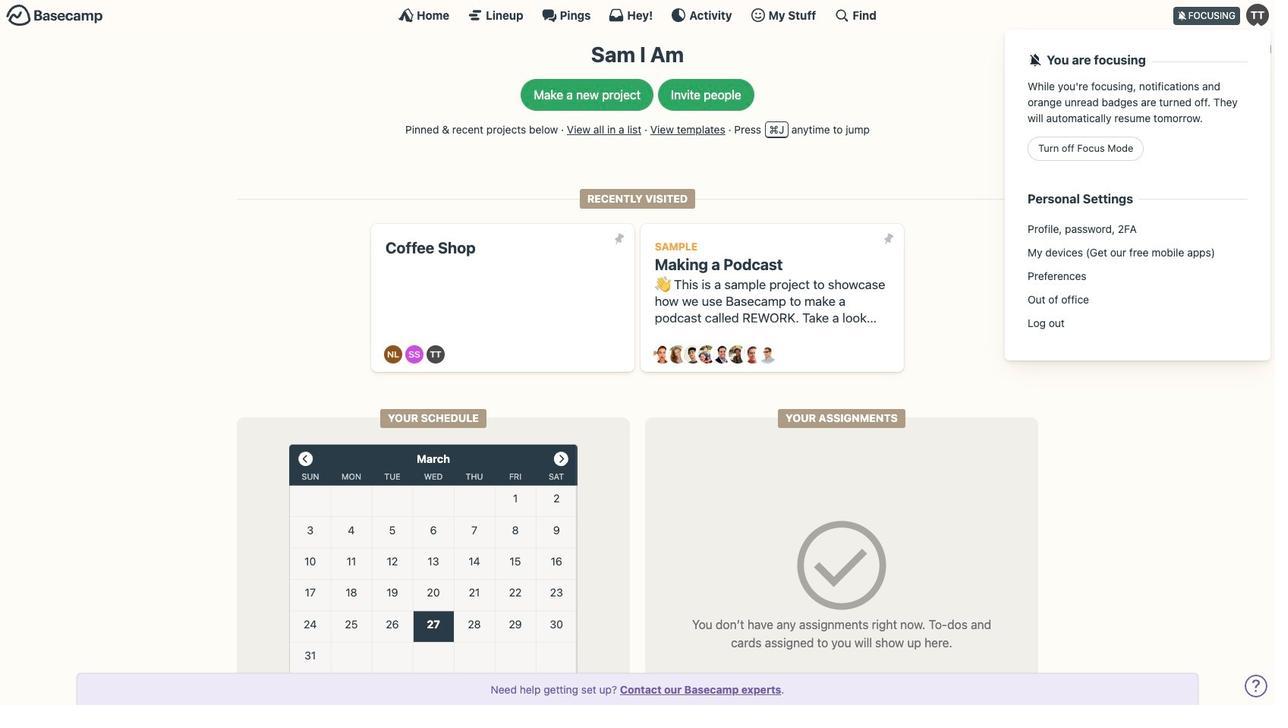 Task type: locate. For each thing, give the bounding box(es) containing it.
terry turtle image
[[1247, 4, 1270, 27]]

terry turtle image
[[427, 346, 445, 364]]

nicole katz image
[[729, 346, 747, 364]]



Task type: describe. For each thing, give the bounding box(es) containing it.
natalie lubich image
[[385, 346, 403, 364]]

keyboard shortcut: ⌘ + / image
[[835, 8, 850, 23]]

victor cooper image
[[759, 346, 777, 364]]

josh fiske image
[[714, 346, 732, 364]]

annie bryan image
[[654, 346, 672, 364]]

jennifer young image
[[699, 346, 717, 364]]

sarah silvers image
[[406, 346, 424, 364]]

switch accounts image
[[6, 4, 103, 27]]

main element
[[0, 0, 1276, 361]]

jared davis image
[[684, 346, 702, 364]]

steve marsh image
[[744, 346, 762, 364]]

cheryl walters image
[[669, 346, 687, 364]]



Task type: vqa. For each thing, say whether or not it's contained in the screenshot.
the Jennifer Young IMAGE
yes



